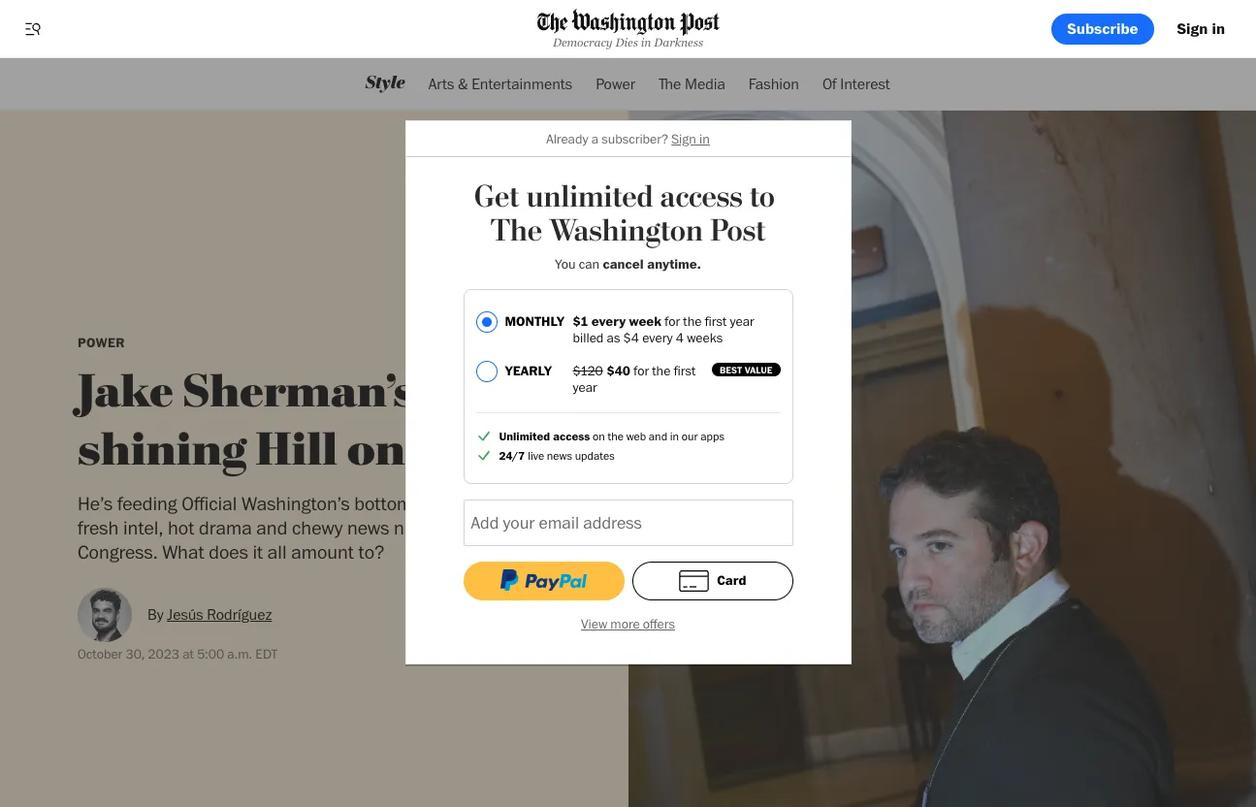 Task type: describe. For each thing, give the bounding box(es) containing it.
to
[[750, 179, 775, 216]]

1 horizontal spatial every
[[642, 330, 673, 346]]

year inside for the first year
[[573, 380, 597, 395]]

sign inside primary element
[[1177, 19, 1208, 37]]

1 vertical spatial sign
[[672, 131, 696, 147]]

more
[[611, 616, 640, 632]]

the washington post homepage. image
[[537, 9, 719, 36]]

first inside monthly $1 every week for the first year billed as $4 every 4 weeks
[[705, 313, 727, 329]]

and inside he's feeding official washington's bottomless appetite for fresh intel, hot drama and chewy news nuggets from congress. what does it all amount to?
[[256, 516, 288, 539]]

can
[[579, 257, 600, 272]]

cancel
[[603, 257, 644, 272]]

5:00
[[197, 646, 224, 661]]

subscribe
[[1068, 19, 1139, 37]]

all
[[268, 540, 287, 563]]

1 horizontal spatial on
[[593, 429, 605, 443]]

drama
[[199, 516, 252, 539]]

already
[[546, 131, 588, 147]]

to?
[[359, 540, 384, 563]]

live
[[528, 448, 544, 463]]

get
[[474, 179, 519, 216]]

entertainments
[[472, 74, 573, 93]]

interest
[[840, 74, 890, 93]]

1 horizontal spatial a
[[592, 131, 599, 147]]

official
[[182, 491, 237, 515]]

at
[[183, 646, 194, 661]]

jesús rodríguez link
[[167, 605, 272, 623]]

1 horizontal spatial news
[[547, 448, 572, 463]]

for inside he's feeding official washington's bottomless appetite for fresh intel, hot drama and chewy news nuggets from congress. what does it all amount to?
[[521, 491, 543, 515]]

30,
[[126, 646, 145, 661]]

arts & entertainments link
[[429, 58, 573, 110]]

tagline, democracy dies in darkness element
[[537, 36, 719, 49]]

unlimited access on the web and in our apps
[[499, 429, 725, 443]]

anytime.
[[647, 257, 701, 272]]

&
[[458, 74, 468, 93]]

best value
[[720, 364, 773, 375]]

bottomless
[[354, 491, 445, 515]]

web
[[627, 429, 646, 443]]

$1
[[573, 313, 588, 329]]

media
[[685, 74, 726, 93]]

fashion link
[[749, 58, 799, 110]]

updates
[[575, 448, 615, 463]]

billed
[[573, 330, 604, 346]]

the media
[[659, 74, 726, 93]]

edt
[[255, 646, 278, 661]]

subscriber?
[[602, 131, 669, 147]]

1 vertical spatial power link
[[78, 335, 125, 350]]

of
[[823, 74, 837, 93]]

sherman's
[[183, 364, 417, 420]]

nuggets
[[394, 516, 459, 539]]

the inside monthly $1 every week for the first year billed as $4 every 4 weeks
[[683, 313, 702, 329]]

our
[[682, 429, 698, 443]]

view more offers
[[581, 616, 675, 632]]

the inside for the first year
[[652, 363, 671, 378]]

0 vertical spatial power link
[[596, 58, 636, 110]]

arts
[[429, 74, 454, 93]]

0 vertical spatial every
[[592, 313, 626, 329]]

yearly
[[505, 363, 552, 378]]

congress.
[[78, 540, 158, 563]]

sign in link inside primary element
[[1162, 13, 1241, 44]]

in inside "link"
[[1212, 19, 1225, 37]]

primary element
[[0, 0, 1256, 58]]

0 horizontal spatial power
[[78, 335, 125, 350]]

darkness
[[654, 36, 704, 49]]

4
[[676, 330, 684, 346]]

feeding
[[117, 491, 177, 515]]

0 horizontal spatial the
[[608, 429, 624, 443]]

what
[[162, 540, 204, 563]]

offers
[[643, 616, 675, 632]]

fresh
[[78, 516, 119, 539]]

$120 $40
[[573, 363, 631, 378]]

1 horizontal spatial and
[[649, 429, 668, 443]]

already a subscriber? sign in
[[546, 131, 710, 147]]

shining
[[78, 423, 246, 478]]

chewy
[[292, 516, 343, 539]]

monthly $1 every week for the first year billed as $4 every 4 weeks
[[505, 313, 755, 346]]

it
[[253, 540, 263, 563]]

appetite
[[449, 491, 517, 515]]

value
[[745, 364, 773, 375]]

best
[[720, 364, 742, 375]]



Task type: locate. For each thing, give the bounding box(es) containing it.
1 horizontal spatial access
[[661, 179, 743, 216]]

news
[[547, 448, 572, 463], [347, 516, 389, 539]]

2023
[[148, 646, 180, 661]]

rodríguez
[[207, 605, 272, 623]]

october
[[78, 646, 123, 661]]

on inside jake sherman's shining hill on a city
[[347, 423, 406, 478]]

sign right subscriber? at the top
[[672, 131, 696, 147]]

first up weeks
[[705, 313, 727, 329]]

0 horizontal spatial on
[[347, 423, 406, 478]]

monthly
[[505, 313, 565, 329]]

0 vertical spatial sign in link
[[1162, 13, 1241, 44]]

view more offers link
[[406, 608, 850, 641]]

0 horizontal spatial a
[[415, 423, 441, 478]]

of interest
[[823, 74, 890, 93]]

power up jake
[[78, 335, 125, 350]]

2 horizontal spatial for
[[665, 313, 680, 329]]

fashion
[[749, 74, 799, 93]]

subscribe link
[[1052, 13, 1154, 44]]

year down $120
[[573, 380, 597, 395]]

you
[[555, 257, 576, 272]]

search and browse sections image
[[23, 19, 43, 38]]

0 vertical spatial access
[[661, 179, 743, 216]]

Email address email field
[[463, 500, 793, 546]]

24/7
[[499, 448, 525, 463]]

0 vertical spatial for
[[665, 313, 680, 329]]

access inside get unlimited access to the washington post you can cancel anytime.
[[661, 179, 743, 216]]

a
[[592, 131, 599, 147], [415, 423, 441, 478]]

the up weeks
[[683, 313, 702, 329]]

democracy
[[553, 36, 613, 49]]

as
[[607, 330, 620, 346]]

0 vertical spatial news
[[547, 448, 572, 463]]

washington's
[[242, 491, 350, 515]]

year
[[730, 313, 755, 329], [573, 380, 597, 395]]

power link
[[596, 58, 636, 110], [78, 335, 125, 350]]

get unlimited access to the washington post you can cancel anytime.
[[474, 179, 782, 272]]

for right $40
[[634, 363, 649, 378]]

every down week
[[642, 330, 673, 346]]

24/7 live news updates
[[499, 448, 615, 463]]

every
[[592, 313, 626, 329], [642, 330, 673, 346]]

0 horizontal spatial for
[[521, 491, 543, 515]]

0 horizontal spatial sign
[[672, 131, 696, 147]]

$4
[[623, 330, 639, 346]]

first down 4
[[674, 363, 696, 378]]

$120
[[573, 363, 603, 378]]

0 horizontal spatial every
[[592, 313, 626, 329]]

1 horizontal spatial power
[[596, 74, 636, 93]]

0 vertical spatial the
[[659, 74, 681, 93]]

access
[[661, 179, 743, 216], [553, 429, 590, 443]]

2 vertical spatial for
[[521, 491, 543, 515]]

a up bottomless
[[415, 423, 441, 478]]

democracy dies in darkness link
[[537, 9, 719, 49]]

1 horizontal spatial first
[[705, 313, 727, 329]]

and right web
[[649, 429, 668, 443]]

the right $40
[[652, 363, 671, 378]]

1 vertical spatial sign in link
[[672, 131, 710, 147]]

news inside he's feeding official washington's bottomless appetite for fresh intel, hot drama and chewy news nuggets from congress. what does it all amount to?
[[347, 516, 389, 539]]

october 30, 2023 at 5:00 a.m. edt
[[78, 646, 278, 661]]

unlimited
[[526, 179, 654, 216]]

of interest link
[[823, 58, 890, 110]]

sign
[[1177, 19, 1208, 37], [672, 131, 696, 147]]

0 horizontal spatial year
[[573, 380, 597, 395]]

1 vertical spatial news
[[347, 516, 389, 539]]

jesús
[[167, 605, 203, 623]]

0 horizontal spatial first
[[674, 363, 696, 378]]

1 vertical spatial access
[[553, 429, 590, 443]]

power link down dies
[[596, 58, 636, 110]]

washington
[[549, 213, 703, 251]]

0 horizontal spatial sign in link
[[672, 131, 710, 147]]

the media link
[[659, 58, 726, 110]]

post
[[710, 213, 766, 251]]

for the first year
[[573, 363, 696, 395]]

card
[[717, 573, 747, 588]]

the inside get unlimited access to the washington post you can cancel anytime.
[[491, 213, 542, 251]]

1 vertical spatial for
[[634, 363, 649, 378]]

year up best value
[[730, 313, 755, 329]]

1 horizontal spatial sign in link
[[1162, 13, 1241, 44]]

hot
[[168, 516, 194, 539]]

power link up jake
[[78, 335, 125, 350]]

0 vertical spatial the
[[683, 313, 702, 329]]

and
[[649, 429, 668, 443], [256, 516, 288, 539]]

does
[[209, 540, 248, 563]]

sign right subscribe at the top
[[1177, 19, 1208, 37]]

the up monthly
[[491, 213, 542, 251]]

he's
[[78, 491, 113, 515]]

he's feeding official washington's bottomless appetite for fresh intel, hot drama and chewy news nuggets from congress. what does it all amount to?
[[78, 491, 543, 563]]

1 vertical spatial year
[[573, 380, 597, 395]]

$40
[[607, 363, 631, 378]]

2 horizontal spatial the
[[683, 313, 702, 329]]

0 horizontal spatial the
[[491, 213, 542, 251]]

0 vertical spatial year
[[730, 313, 755, 329]]

news up to?
[[347, 516, 389, 539]]

first inside for the first year
[[674, 363, 696, 378]]

news right the live
[[547, 448, 572, 463]]

year inside monthly $1 every week for the first year billed as $4 every 4 weeks
[[730, 313, 755, 329]]

and up all
[[256, 516, 288, 539]]

for inside monthly $1 every week for the first year billed as $4 every 4 weeks
[[665, 313, 680, 329]]

arts & entertainments
[[429, 74, 573, 93]]

1 vertical spatial a
[[415, 423, 441, 478]]

dies
[[616, 36, 638, 49]]

a right already in the left top of the page
[[592, 131, 599, 147]]

on
[[347, 423, 406, 478], [593, 429, 605, 443]]

0 vertical spatial and
[[649, 429, 668, 443]]

power down dies
[[596, 74, 636, 93]]

1 horizontal spatial for
[[634, 363, 649, 378]]

in
[[1212, 19, 1225, 37], [641, 36, 651, 49], [700, 131, 710, 147], [670, 429, 679, 443]]

1 vertical spatial first
[[674, 363, 696, 378]]

view
[[581, 616, 607, 632]]

0 horizontal spatial power link
[[78, 335, 125, 350]]

for up 4
[[665, 313, 680, 329]]

the
[[683, 313, 702, 329], [652, 363, 671, 378], [608, 429, 624, 443]]

paypal image
[[501, 569, 587, 591]]

week
[[629, 313, 662, 329]]

2 vertical spatial the
[[608, 429, 624, 443]]

1 horizontal spatial the
[[659, 74, 681, 93]]

unlimited
[[499, 429, 550, 443]]

1 horizontal spatial year
[[730, 313, 755, 329]]

1 horizontal spatial power link
[[596, 58, 636, 110]]

1 vertical spatial the
[[652, 363, 671, 378]]

1 horizontal spatial the
[[652, 363, 671, 378]]

for inside for the first year
[[634, 363, 649, 378]]

city
[[451, 423, 531, 478]]

0 vertical spatial first
[[705, 313, 727, 329]]

on up updates
[[593, 429, 605, 443]]

for down the live
[[521, 491, 543, 515]]

the
[[659, 74, 681, 93], [491, 213, 542, 251]]

a inside jake sherman's shining hill on a city
[[415, 423, 441, 478]]

0 horizontal spatial and
[[256, 516, 288, 539]]

1 vertical spatial power
[[78, 335, 125, 350]]

1 vertical spatial and
[[256, 516, 288, 539]]

0 vertical spatial sign
[[1177, 19, 1208, 37]]

for
[[665, 313, 680, 329], [634, 363, 649, 378], [521, 491, 543, 515]]

1 horizontal spatial sign
[[1177, 19, 1208, 37]]

jake sherman's shining hill on a city
[[78, 364, 531, 478]]

the left media
[[659, 74, 681, 93]]

first
[[705, 313, 727, 329], [674, 363, 696, 378]]

sign in
[[1177, 19, 1225, 37]]

0 vertical spatial a
[[592, 131, 599, 147]]

0 horizontal spatial access
[[553, 429, 590, 443]]

democracy dies in darkness
[[553, 36, 704, 49]]

amount
[[291, 540, 354, 563]]

access left 'to'
[[661, 179, 743, 216]]

by
[[147, 605, 164, 623]]

1 vertical spatial every
[[642, 330, 673, 346]]

access up the 24/7 live news updates
[[553, 429, 590, 443]]

the left web
[[608, 429, 624, 443]]

from
[[463, 516, 501, 539]]

a.m.
[[227, 646, 252, 661]]

by jesús rodríguez
[[147, 605, 272, 623]]

on up bottomless
[[347, 423, 406, 478]]

apps
[[701, 429, 725, 443]]

1 vertical spatial the
[[491, 213, 542, 251]]

every up "as"
[[592, 313, 626, 329]]

0 horizontal spatial news
[[347, 516, 389, 539]]

weeks
[[687, 330, 723, 346]]

jake
[[78, 364, 173, 420]]

0 vertical spatial power
[[596, 74, 636, 93]]



Task type: vqa. For each thing, say whether or not it's contained in the screenshot.
Coronavirus link
no



